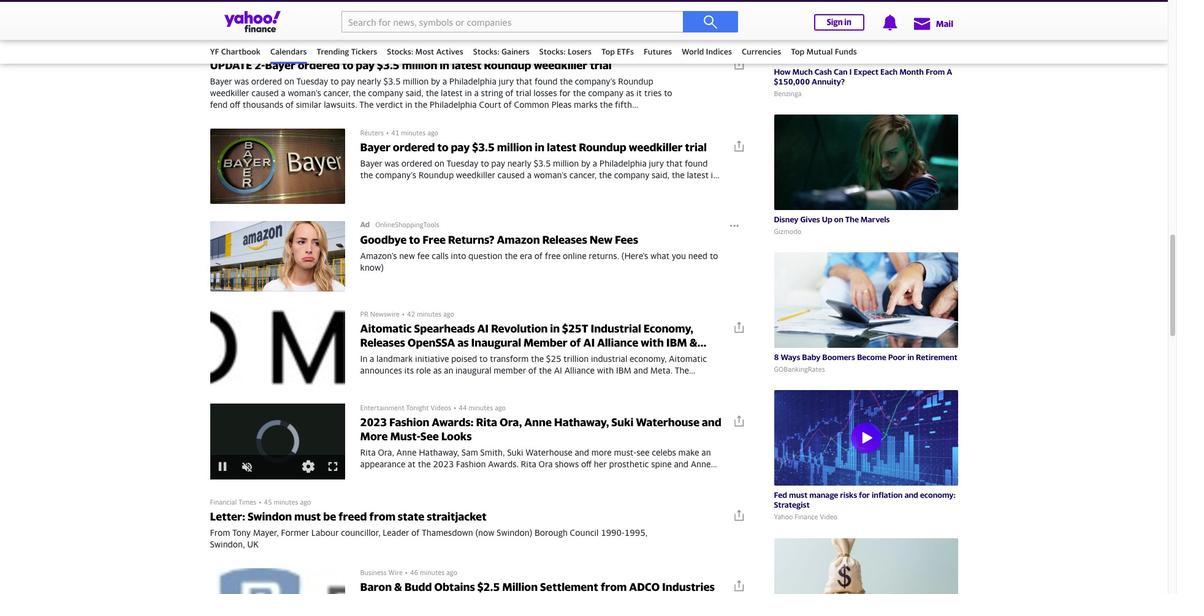 Task type: locate. For each thing, give the bounding box(es) containing it.
releases down aitomatic
[[360, 337, 405, 350]]

to up 'cancer,'
[[331, 76, 339, 86]]

$150,000
[[774, 77, 810, 86]]

the left era on the left top of page
[[505, 251, 518, 261]]

1 vertical spatial rita
[[360, 448, 376, 458]]

damages
[[268, 134, 303, 145]]

45
[[264, 499, 272, 507]]

openssa
[[408, 337, 455, 350]]

waterhouse up celebs
[[636, 417, 700, 429]]

and down recent
[[426, 123, 440, 133]]

from inside how much cash can i expect each month from a $150,000 annuity? benzinga
[[926, 67, 945, 77]]

2023
[[360, 417, 387, 429], [433, 460, 454, 470]]

newswire
[[370, 310, 400, 318]]

news
[[454, 21, 475, 31]]

0 vertical spatial 2023
[[360, 417, 387, 429]]

1 horizontal spatial treatment
[[604, 29, 644, 39]]

evaluating
[[210, 29, 250, 39]]

(here's
[[622, 251, 648, 261]]

bayer for bayer ordered to pay $3.5 million in latest roundup weedkiller trial
[[360, 141, 391, 154]]

than up week
[[401, 111, 419, 121]]

ordered up caused
[[251, 76, 282, 86]]

inspired
[[517, 471, 549, 482]]

1 horizontal spatial ora,
[[500, 417, 522, 429]]

up
[[822, 215, 833, 224]]

the up marks
[[573, 88, 586, 98]]

stocks: for stocks: gainers
[[473, 47, 500, 56]]

2 vertical spatial roundup
[[579, 141, 627, 154]]

goodbye
[[360, 234, 407, 247]]

hathaway,
[[554, 417, 609, 429], [419, 448, 459, 458]]

ora, up smith,
[[500, 417, 522, 429]]

Search for news, symbols or companies text field
[[342, 11, 683, 33]]

2 or from the left
[[332, 40, 341, 51]]

philadelphia up 'verdicts' at the top
[[430, 99, 477, 110]]

1 horizontal spatial her
[[594, 460, 607, 470]]

latest down actives at the left
[[452, 59, 482, 72]]

finance inside 'yahoo finance plus' "link"
[[562, 21, 591, 31]]

off inside rita ora, anne hathaway, sam smith, suki waterhouse and more must-see celebs make an appearance at the 2023 fashion awards. rita ora shows off her prosthetic spine and anne hathaway dishes on her valentino dress inspired by spaghetti.
[[581, 460, 592, 470]]

1 vertical spatial yahoo
[[774, 513, 793, 521]]

to inside amazon's new fee calls into question the era of free online returns. (here's what you need to know)
[[710, 251, 718, 261]]

to down analysis
[[471, 29, 480, 39]]

roundup inside bayer was ordered on tuesday to pay nearly $3.5 million by a philadelphia jury that found the company's roundup weedkiller caused a woman's cancer, the company said, the latest in a string of trial losses for the company as it tries to fend off thousands of similar lawsuits.  the verdict in the philadelphia court of common pleas marks the fifth consecutive loss for bayer, but it is much smaller than recent verdicts against the company that total more than $2 billion.  the verdict, which came after a three-week trial and two days of jury deliberations, includes $462,500 in compensatory damages and $3 million in punitive damages.
[[618, 76, 654, 86]]

company up orient-
[[539, 0, 575, 4]]

2 vertical spatial ordered
[[393, 141, 435, 154]]

3 stocks: from the left
[[539, 47, 566, 56]]

must up former
[[294, 511, 321, 524]]

to down two
[[437, 141, 449, 154]]

how much cash can i expect each month from a $150,000 annuity? link
[[774, 67, 958, 86]]

the inside rita ora, anne hathaway, sam smith, suki waterhouse and more must-see celebs make an appearance at the 2023 fashion awards. rita ora shows off her prosthetic spine and anne hathaway dishes on her valentino dress inspired by spaghetti.
[[418, 460, 431, 470]]

0 vertical spatial bayer
[[265, 59, 295, 72]]

the up 'compensatory'
[[238, 123, 252, 133]]

1 horizontal spatial ai
[[584, 337, 595, 350]]

a right caused
[[281, 88, 286, 98]]

personal
[[695, 21, 728, 31]]

the
[[447, 5, 460, 16], [418, 17, 431, 28], [582, 17, 595, 28], [554, 29, 567, 39], [560, 76, 573, 86], [353, 88, 366, 98], [426, 88, 439, 98], [573, 88, 586, 98], [415, 99, 428, 110], [600, 99, 613, 110], [512, 111, 525, 121], [505, 251, 518, 261], [418, 460, 431, 470]]

1 horizontal spatial ordered
[[298, 59, 340, 72]]

world
[[682, 47, 704, 56]]

0 horizontal spatial &
[[394, 581, 402, 594]]

1 vertical spatial roundup
[[618, 76, 654, 86]]

finance home link
[[210, 13, 263, 37]]

roundup up tries
[[618, 76, 654, 86]]

letter:
[[210, 511, 245, 524]]

41
[[391, 129, 399, 137]]

releases up online at the top of page
[[542, 234, 587, 247]]

1 horizontal spatial chemotherapy
[[482, 29, 538, 39]]

open ad feedback image
[[726, 225, 739, 238]]

a up medicines
[[412, 0, 417, 4]]

1 vertical spatial waterhouse
[[526, 448, 573, 458]]

1 vertical spatial bayer
[[210, 76, 232, 86]]

by inside rita ora, anne hathaway, sam smith, suki waterhouse and more must-see celebs make an appearance at the 2023 fashion awards. rita ora shows off her prosthetic spine and anne hathaway dishes on her valentino dress inspired by spaghetti.
[[551, 471, 560, 482]]

trending tickers
[[317, 47, 377, 56]]

said,
[[406, 88, 424, 98]]

1 horizontal spatial top
[[791, 47, 805, 56]]

weedkiller down the stocks: losers
[[534, 59, 588, 72]]

0 horizontal spatial suki
[[507, 448, 523, 458]]

0 horizontal spatial pay
[[341, 76, 355, 86]]

5 social media share article menu image from the top
[[733, 580, 745, 592]]

million up said,
[[403, 76, 429, 86]]

0 horizontal spatial than
[[401, 111, 419, 121]]

0 horizontal spatial yahoo
[[537, 21, 561, 31]]

bayer inside the bayer ordered to pay $3.5 million in latest roundup weedkiller trial link
[[360, 141, 391, 154]]

more left must-
[[592, 448, 612, 458]]

1 or from the left
[[250, 40, 258, 51]]

weedkiller inside bayer was ordered on tuesday to pay nearly $3.5 million by a philadelphia jury that found the company's roundup weedkiller caused a woman's cancer, the company said, the latest in a string of trial losses for the company as it tries to fend off thousands of similar lawsuits.  the verdict in the philadelphia court of common pleas marks the fifth consecutive loss for bayer, but it is much smaller than recent verdicts against the company that total more than $2 billion.  the verdict, which came after a three-week trial and two days of jury deliberations, includes $462,500 in compensatory damages and $3 million in punitive damages.
[[210, 88, 249, 98]]

in down actives at the left
[[440, 59, 450, 72]]

of inside amazon's new fee calls into question the era of free online returns. (here's what you need to know)
[[535, 251, 543, 261]]

1 horizontal spatial by
[[551, 471, 560, 482]]

that left found
[[516, 76, 532, 86]]

1 horizontal spatial anne
[[524, 417, 552, 429]]

budd
[[405, 581, 432, 594]]

0 horizontal spatial weedkiller
[[210, 88, 249, 98]]

waterhouse up ora on the bottom of the page
[[526, 448, 573, 458]]

dress
[[495, 471, 515, 482]]

ago up spearheads on the bottom left of page
[[443, 310, 454, 318]]

of right days
[[479, 123, 488, 133]]

minutes right '44'
[[469, 404, 493, 412]]

$25t
[[562, 323, 588, 336]]

that inside innovent biologics, inc. ("innovent") (hkex: 01801), a world-class biopharmaceutical company that develops, manufactures and commercializes high quality medicines for the treatment of oncology, autoimmune, metabolic, ophthalmology and other major diseases, announced the interim analysis results of orient-16, the phase 3 study evaluating sintilimab in combination with chemotherapy compared to chemotherapy for the first-line treatment of advanced or metastatic gastric or gastroesophageal junction
[[577, 0, 593, 4]]

0 horizontal spatial ai
[[477, 323, 489, 336]]

8
[[774, 353, 779, 362]]

• left 37
[[236, 47, 239, 55]]

loss
[[259, 111, 274, 121]]

1 horizontal spatial off
[[581, 460, 592, 470]]

company inside innovent biologics, inc. ("innovent") (hkex: 01801), a world-class biopharmaceutical company that develops, manufactures and commercializes high quality medicines for the treatment of oncology, autoimmune, metabolic, ophthalmology and other major diseases, announced the interim analysis results of orient-16, the phase 3 study evaluating sintilimab in combination with chemotherapy compared to chemotherapy for the first-line treatment of advanced or metastatic gastric or gastroesophageal junction
[[539, 0, 575, 4]]

1 horizontal spatial pay
[[356, 59, 375, 72]]

ora, inside rita ora, anne hathaway, sam smith, suki waterhouse and more must-see celebs make an appearance at the 2023 fashion awards. rita ora shows off her prosthetic spine and anne hathaway dishes on her valentino dress inspired by spaghetti.
[[378, 448, 394, 458]]

2 vertical spatial bayer
[[360, 141, 391, 154]]

actives
[[436, 47, 463, 56]]

bayer inside bayer was ordered on tuesday to pay nearly $3.5 million by a philadelphia jury that found the company's roundup weedkiller caused a woman's cancer, the company said, the latest in a string of trial losses for the company as it tries to fend off thousands of similar lawsuits.  the verdict in the philadelphia court of common pleas marks the fifth consecutive loss for bayer, but it is much smaller than recent verdicts against the company that total more than $2 billion.  the verdict, which came after a three-week trial and two days of jury deliberations, includes $462,500 in compensatory damages and $3 million in punitive damages.
[[210, 76, 232, 86]]

0 vertical spatial &
[[690, 337, 698, 350]]

1 vertical spatial it
[[331, 111, 337, 121]]

0 horizontal spatial from
[[369, 511, 396, 524]]

1 vertical spatial philadelphia
[[430, 99, 477, 110]]

for down orient-
[[540, 29, 552, 39]]

2 social media share article menu image from the top
[[733, 140, 745, 152]]

a inside innovent biologics, inc. ("innovent") (hkex: 01801), a world-class biopharmaceutical company that develops, manufactures and commercializes high quality medicines for the treatment of oncology, autoimmune, metabolic, ophthalmology and other major diseases, announced the interim analysis results of orient-16, the phase 3 study evaluating sintilimab in combination with chemotherapy compared to chemotherapy for the first-line treatment of advanced or metastatic gastric or gastroesophageal junction
[[412, 0, 417, 4]]

1 vertical spatial ordered
[[251, 76, 282, 86]]

or
[[250, 40, 258, 51], [332, 40, 341, 51]]

1 vertical spatial from
[[210, 528, 230, 538]]

4 social media share article menu image from the top
[[733, 510, 745, 522]]

to
[[471, 29, 480, 39], [342, 59, 354, 72], [331, 76, 339, 86], [664, 88, 672, 98], [437, 141, 449, 154], [409, 234, 420, 247], [710, 251, 718, 261]]

anne down an on the right bottom of the page
[[691, 460, 711, 470]]

1 vertical spatial reuters
[[360, 129, 384, 137]]

1 stocks: from the left
[[387, 47, 414, 56]]

1 than from the left
[[401, 111, 419, 121]]

0 vertical spatial fashion
[[389, 417, 430, 429]]

markets
[[405, 21, 436, 31]]

freed
[[339, 511, 367, 524]]

1 horizontal spatial must
[[789, 491, 808, 501]]

with down diseases,
[[353, 29, 370, 39]]

1 chemotherapy from the left
[[372, 29, 428, 39]]

social media share article menu image for bayer ordered to pay $3.5 million in latest roundup weedkiller trial
[[733, 140, 745, 152]]

million down most on the left of page
[[402, 59, 437, 72]]

with inside aitomatic spearheads ai revolution in $25t industrial economy, releases openssa as inaugural member of ai alliance with ibm & meta
[[641, 337, 664, 350]]

$3.5 down days
[[472, 141, 495, 154]]

to right tries
[[664, 88, 672, 98]]

bayer ordered to pay $3.5 million in latest roundup weedkiller trial link
[[210, 119, 750, 213]]

videos up awards:
[[431, 404, 451, 412]]

calls
[[432, 251, 449, 261]]

2 horizontal spatial ordered
[[393, 141, 435, 154]]

0 vertical spatial from
[[926, 67, 945, 77]]

44
[[459, 404, 467, 412]]

the inside amazon's new fee calls into question the era of free online returns. (here's what you need to know)
[[505, 251, 518, 261]]

with inside innovent biologics, inc. ("innovent") (hkex: 01801), a world-class biopharmaceutical company that develops, manufactures and commercializes high quality medicines for the treatment of oncology, autoimmune, metabolic, ophthalmology and other major diseases, announced the interim analysis results of orient-16, the phase 3 study evaluating sintilimab in combination with chemotherapy compared to chemotherapy for the first-line treatment of advanced or metastatic gastric or gastroesophageal junction
[[353, 29, 370, 39]]

& right ibm
[[690, 337, 698, 350]]

0 vertical spatial rita
[[476, 417, 497, 429]]

1 horizontal spatial bayer
[[265, 59, 295, 72]]

0 horizontal spatial her
[[440, 471, 453, 482]]

the right said,
[[426, 88, 439, 98]]

more up the $462,500
[[603, 111, 624, 121]]

stocks:
[[387, 47, 414, 56], [473, 47, 500, 56], [539, 47, 566, 56]]

rita inside "2023 fashion awards: rita ora, anne hathaway, suki waterhouse and more must-see looks"
[[476, 417, 497, 429]]

2 stocks: from the left
[[473, 47, 500, 56]]

yahoo
[[537, 21, 561, 31], [774, 513, 793, 521]]

to down onlineshoppingtools link
[[409, 234, 420, 247]]

1 horizontal spatial 2023
[[433, 460, 454, 470]]

1990-
[[601, 528, 625, 538]]

leader
[[383, 528, 409, 538]]

1 vertical spatial 2023
[[433, 460, 454, 470]]

$2.5
[[477, 581, 500, 594]]

by down update 2-bayer ordered to pay $3.5 million in latest roundup weedkiller trial
[[431, 76, 440, 86]]

goodbye to free returns? amazon releases new fees link
[[210, 211, 750, 301]]

rita up inspired on the bottom left
[[521, 460, 537, 470]]

2 horizontal spatial rita
[[521, 460, 537, 470]]

revolution
[[491, 323, 548, 336]]

inflation
[[872, 491, 903, 501]]

bayer inside update 2-bayer ordered to pay $3.5 million in latest roundup weedkiller trial link
[[265, 59, 295, 72]]

finance inside personal finance link
[[730, 21, 759, 31]]

valentino
[[455, 471, 492, 482]]

2023 inside rita ora, anne hathaway, sam smith, suki waterhouse and more must-see celebs make an appearance at the 2023 fashion awards. rita ora shows off her prosthetic spine and anne hathaway dishes on her valentino dress inspired by spaghetti.
[[433, 460, 454, 470]]

anne inside "2023 fashion awards: rita ora, anne hathaway, suki waterhouse and more must-see looks"
[[524, 417, 552, 429]]

1 vertical spatial off
[[581, 460, 592, 470]]

in inside innovent biologics, inc. ("innovent") (hkex: 01801), a world-class biopharmaceutical company that develops, manufactures and commercializes high quality medicines for the treatment of oncology, autoimmune, metabolic, ophthalmology and other major diseases, announced the interim analysis results of orient-16, the phase 3 study evaluating sintilimab in combination with chemotherapy compared to chemotherapy for the first-line treatment of advanced or metastatic gastric or gastroesophageal junction
[[292, 29, 299, 39]]

must-
[[390, 431, 421, 444]]

3 social media share article menu image from the top
[[733, 321, 745, 334]]

0 vertical spatial more
[[603, 111, 624, 121]]

2023 fashion awards: rita ora, anne hathaway, suki waterhouse and more must-see looks
[[360, 417, 722, 444]]

1 vertical spatial as
[[458, 337, 469, 350]]

roundup down stocks: gainers
[[484, 59, 531, 72]]

reuters down smaller on the left top
[[360, 129, 384, 137]]

of right era on the left top of page
[[535, 251, 543, 261]]

my
[[339, 21, 351, 31]]

or right 37
[[250, 40, 258, 51]]

0 vertical spatial yahoo
[[537, 21, 561, 31]]

1 vertical spatial the
[[238, 123, 252, 133]]

0 vertical spatial videos
[[493, 21, 519, 31]]

top left etfs
[[602, 47, 615, 56]]

0 horizontal spatial reuters
[[210, 47, 234, 55]]

ora, inside "2023 fashion awards: rita ora, anne hathaway, suki waterhouse and more must-see looks"
[[500, 417, 522, 429]]

1 horizontal spatial as
[[626, 88, 634, 98]]

latest inside bayer was ordered on tuesday to pay nearly $3.5 million by a philadelphia jury that found the company's roundup weedkiller caused a woman's cancer, the company said, the latest in a string of trial losses for the company as it tries to fend off thousands of similar lawsuits.  the verdict in the philadelphia court of common pleas marks the fifth consecutive loss for bayer, but it is much smaller than recent verdicts against the company that total more than $2 billion.  the verdict, which came after a three-week trial and two days of jury deliberations, includes $462,500 in compensatory damages and $3 million in punitive damages.
[[441, 88, 463, 98]]

yahoo inside "link"
[[537, 21, 561, 31]]

weedkiller down $2
[[629, 141, 683, 154]]

prosthetic
[[609, 460, 649, 470]]

includes
[[562, 123, 594, 133]]

0 vertical spatial ordered
[[298, 59, 340, 72]]

fashion down sam
[[456, 460, 486, 470]]

0 horizontal spatial releases
[[360, 337, 405, 350]]

business wire • 46 minutes ago
[[360, 569, 457, 577]]

suki up awards.
[[507, 448, 523, 458]]

calendars link
[[270, 41, 307, 62]]

minutes right 45
[[274, 499, 298, 507]]

bayer down update
[[210, 76, 232, 86]]

1 vertical spatial videos
[[431, 404, 451, 412]]

court
[[479, 99, 501, 110]]

on right dishes
[[428, 471, 438, 482]]

inc.
[[285, 0, 299, 4]]

social media share article menu image for aitomatic spearheads ai revolution in $25t industrial economy, releases openssa as inaugural member of ai alliance with ibm & meta
[[733, 321, 745, 334]]

of inside "from tony mayer, former labour councillor, leader of thamesdown (now swindon) borough council 1990-1995, swindon, uk"
[[411, 528, 420, 538]]

0 horizontal spatial the
[[238, 123, 252, 133]]

1 vertical spatial more
[[592, 448, 612, 458]]

top for top etfs
[[602, 47, 615, 56]]

in inside aitomatic spearheads ai revolution in $25t industrial economy, releases openssa as inaugural member of ai alliance with ibm & meta
[[550, 323, 560, 336]]

swindon
[[248, 511, 292, 524]]

• left 42
[[402, 310, 405, 318]]

yahoo down strategist
[[774, 513, 793, 521]]

1 vertical spatial releases
[[360, 337, 405, 350]]

2 vertical spatial latest
[[547, 141, 577, 154]]

social media share article menu image
[[733, 58, 745, 70], [733, 140, 745, 152], [733, 321, 745, 334], [733, 510, 745, 522], [733, 580, 745, 592]]

found
[[535, 76, 558, 86]]

i
[[850, 67, 852, 77]]

1 horizontal spatial hathaway,
[[554, 417, 609, 429]]

amazon
[[497, 234, 540, 247]]

of down study on the right top of the page
[[646, 29, 654, 39]]

entertainment
[[360, 404, 404, 412]]

from inside letter: swindon must be freed from state straitjacket link
[[369, 511, 396, 524]]

first-
[[569, 29, 588, 39]]

finance down 'autoimmune,'
[[562, 21, 591, 31]]

yahoo finance plus link
[[537, 13, 621, 39]]

chartbook
[[221, 47, 261, 56]]

era
[[520, 251, 532, 261]]

to inside the bayer ordered to pay $3.5 million in latest roundup weedkiller trial link
[[437, 141, 449, 154]]

marks
[[574, 99, 598, 110]]

suki inside "2023 fashion awards: rita ora, anne hathaway, suki waterhouse and more must-see looks"
[[612, 417, 634, 429]]

treatment down 3 at the top right of the page
[[604, 29, 644, 39]]

as inside bayer was ordered on tuesday to pay nearly $3.5 million by a philadelphia jury that found the company's roundup weedkiller caused a woman's cancer, the company said, the latest in a string of trial losses for the company as it tries to fend off thousands of similar lawsuits.  the verdict in the philadelphia court of common pleas marks the fifth consecutive loss for bayer, but it is much smaller than recent verdicts against the company that total more than $2 billion.  the verdict, which came after a three-week trial and two days of jury deliberations, includes $462,500 in compensatory damages and $3 million in punitive damages.
[[626, 88, 634, 98]]

and right inflation
[[905, 491, 919, 501]]

top etfs link
[[602, 41, 634, 62]]

0 vertical spatial the
[[359, 99, 374, 110]]

most
[[416, 47, 434, 56]]

1 top from the left
[[602, 47, 615, 56]]

in up member
[[550, 323, 560, 336]]

annuity?
[[812, 77, 845, 86]]

billion.
[[210, 123, 236, 133]]

must right fed at bottom right
[[789, 491, 808, 501]]

it left is
[[331, 111, 337, 121]]

and inside fed must manage risks for inflation and economy: strategist
[[905, 491, 919, 501]]

videos down the biopharmaceutical
[[493, 21, 519, 31]]

commercializes
[[283, 5, 343, 16]]

0 vertical spatial ora,
[[500, 417, 522, 429]]

roundup down the $462,500
[[579, 141, 627, 154]]

ai up inaugural
[[477, 323, 489, 336]]

jury down against
[[490, 123, 505, 133]]

analysis
[[463, 17, 494, 28]]

appearance
[[360, 460, 406, 470]]

1 horizontal spatial rita
[[476, 417, 497, 429]]

nearly
[[357, 76, 381, 86]]

for
[[434, 5, 445, 16], [540, 29, 552, 39], [559, 88, 571, 98], [276, 111, 287, 121], [859, 491, 870, 501]]

0 vertical spatial anne
[[524, 417, 552, 429]]

rita up smith,
[[476, 417, 497, 429]]

0 horizontal spatial waterhouse
[[526, 448, 573, 458]]

of down oncology,
[[524, 17, 533, 28]]

the left marvels at the right top of the page
[[846, 215, 859, 224]]

waterhouse
[[636, 417, 700, 429], [526, 448, 573, 458]]

0 vertical spatial waterhouse
[[636, 417, 700, 429]]

was
[[234, 76, 249, 86]]

1 horizontal spatial fashion
[[456, 460, 486, 470]]

industries
[[662, 581, 715, 594]]

on right up
[[834, 215, 844, 224]]

1 vertical spatial anne
[[396, 448, 417, 458]]

1 vertical spatial hathaway,
[[419, 448, 459, 458]]

2 than from the left
[[626, 111, 644, 121]]

0 horizontal spatial anne
[[396, 448, 417, 458]]

her up the spaghetti.
[[594, 460, 607, 470]]

on inside bayer was ordered on tuesday to pay nearly $3.5 million by a philadelphia jury that found the company's roundup weedkiller caused a woman's cancer, the company said, the latest in a string of trial losses for the company as it tries to fend off thousands of similar lawsuits.  the verdict in the philadelphia court of common pleas marks the fifth consecutive loss for bayer, but it is much smaller than recent verdicts against the company that total more than $2 billion.  the verdict, which came after a three-week trial and two days of jury deliberations, includes $462,500 in compensatory damages and $3 million in punitive damages.
[[284, 76, 294, 86]]

0 vertical spatial must
[[789, 491, 808, 501]]

that up 'autoimmune,'
[[577, 0, 593, 4]]

1 vertical spatial fashion
[[456, 460, 486, 470]]

2023 inside "2023 fashion awards: rita ora, anne hathaway, suki waterhouse and more must-see looks"
[[360, 417, 387, 429]]

& inside aitomatic spearheads ai revolution in $25t industrial economy, releases openssa as inaugural member of ai alliance with ibm & meta
[[690, 337, 698, 350]]

ordered inside update 2-bayer ordered to pay $3.5 million in latest roundup weedkiller trial link
[[298, 59, 340, 72]]

results
[[496, 17, 522, 28]]

of inside aitomatic spearheads ai revolution in $25t industrial economy, releases openssa as inaugural member of ai alliance with ibm & meta
[[570, 337, 581, 350]]

tuesday
[[297, 76, 328, 86]]

oncology,
[[515, 5, 552, 16]]

what
[[651, 251, 670, 261]]

bayer
[[265, 59, 295, 72], [210, 76, 232, 86], [360, 141, 391, 154]]

stocks: for stocks: most actives
[[387, 47, 414, 56]]

navigation containing finance home
[[0, 10, 1168, 64]]

2 horizontal spatial anne
[[691, 460, 711, 470]]

1 horizontal spatial &
[[690, 337, 698, 350]]

for right risks
[[859, 491, 870, 501]]

yahoo for yahoo finance video
[[774, 513, 793, 521]]

more inside rita ora, anne hathaway, sam smith, suki waterhouse and more must-see celebs make an appearance at the 2023 fashion awards. rita ora shows off her prosthetic spine and anne hathaway dishes on her valentino dress inspired by spaghetti.
[[592, 448, 612, 458]]

1 social media share article menu image from the top
[[733, 58, 745, 70]]

or down combination
[[332, 40, 341, 51]]

from inside "from tony mayer, former labour councillor, leader of thamesdown (now swindon) borough council 1990-1995, swindon, uk"
[[210, 528, 230, 538]]

notifications image
[[882, 15, 898, 31]]

0 vertical spatial suki
[[612, 417, 634, 429]]

finance for yahoo finance plus
[[562, 21, 591, 31]]

with down "economy,"
[[641, 337, 664, 350]]

compensatory
[[210, 134, 266, 145]]

2 horizontal spatial weedkiller
[[629, 141, 683, 154]]

videos
[[493, 21, 519, 31], [431, 404, 451, 412]]

1 vertical spatial latest
[[441, 88, 463, 98]]

from up swindon,
[[210, 528, 230, 538]]

for inside fed must manage risks for inflation and economy: strategist
[[859, 491, 870, 501]]

2 horizontal spatial bayer
[[360, 141, 391, 154]]

1 vertical spatial jury
[[490, 123, 505, 133]]

than left $2
[[626, 111, 644, 121]]

rita
[[476, 417, 497, 429], [360, 448, 376, 458], [521, 460, 537, 470]]

bayer for bayer was ordered on tuesday to pay nearly $3.5 million by a philadelphia jury that found the company's roundup weedkiller caused a woman's cancer, the company said, the latest in a string of trial losses for the company as it tries to fend off thousands of similar lawsuits.  the verdict in the philadelphia court of common pleas marks the fifth consecutive loss for bayer, but it is much smaller than recent verdicts against the company that total more than $2 billion.  the verdict, which came after a three-week trial and two days of jury deliberations, includes $462,500 in compensatory damages and $3 million in punitive damages.
[[210, 76, 232, 86]]

ago up former
[[300, 499, 311, 507]]

0 horizontal spatial with
[[353, 29, 370, 39]]

it left tries
[[637, 88, 642, 98]]

0 vertical spatial philadelphia
[[449, 76, 497, 86]]

2 vertical spatial weedkiller
[[629, 141, 683, 154]]

0 vertical spatial as
[[626, 88, 634, 98]]

of up against
[[504, 99, 512, 110]]

bayer down calendars
[[265, 59, 295, 72]]

2 top from the left
[[791, 47, 805, 56]]

benzinga
[[774, 89, 802, 97]]

to inside innovent biologics, inc. ("innovent") (hkex: 01801), a world-class biopharmaceutical company that develops, manufactures and commercializes high quality medicines for the treatment of oncology, autoimmune, metabolic, ophthalmology and other major diseases, announced the interim analysis results of orient-16, the phase 3 study evaluating sintilimab in combination with chemotherapy compared to chemotherapy for the first-line treatment of advanced or metastatic gastric or gastroesophageal junction
[[471, 29, 480, 39]]

0 vertical spatial releases
[[542, 234, 587, 247]]

personal finance link
[[695, 13, 759, 37]]

waterhouse inside "2023 fashion awards: rita ora, anne hathaway, suki waterhouse and more must-see looks"
[[636, 417, 700, 429]]

1 horizontal spatial reuters
[[360, 129, 384, 137]]

a
[[947, 67, 952, 77]]

on for ordered
[[284, 76, 294, 86]]

compared
[[430, 29, 469, 39]]

navigation
[[0, 10, 1168, 64]]

from
[[369, 511, 396, 524], [601, 581, 627, 594]]

1 vertical spatial must
[[294, 511, 321, 524]]

boomers
[[823, 353, 855, 362]]

0 horizontal spatial off
[[230, 99, 241, 110]]

2023 down looks
[[433, 460, 454, 470]]

of right string
[[505, 88, 514, 98]]

2 vertical spatial anne
[[691, 460, 711, 470]]



Task type: vqa. For each thing, say whether or not it's contained in the screenshot.
the amazon's new fee calls into question the era of free online returns. (here's what you need to know)
yes



Task type: describe. For each thing, give the bounding box(es) containing it.
new
[[399, 251, 415, 261]]

from inside baron & budd obtains $2.5 million settlement from adco industries
[[601, 581, 627, 594]]

for down "world-"
[[434, 5, 445, 16]]

sam
[[462, 448, 478, 458]]

2-
[[255, 59, 265, 72]]

and down make
[[674, 460, 689, 470]]

in right the $462,500
[[637, 123, 644, 133]]

hathaway, inside "2023 fashion awards: rita ora, anne hathaway, suki waterhouse and more must-see looks"
[[554, 417, 609, 429]]

much
[[793, 67, 813, 77]]

the left fifth
[[600, 99, 613, 110]]

1 vertical spatial that
[[516, 76, 532, 86]]

minutes up 2-
[[251, 47, 276, 55]]

0 vertical spatial her
[[594, 460, 607, 470]]

dishes
[[401, 471, 426, 482]]

indices
[[706, 47, 732, 56]]

the down said,
[[415, 99, 428, 110]]

thousands
[[243, 99, 283, 110]]

0 horizontal spatial treatment
[[463, 5, 502, 16]]

stocks: gainers link
[[473, 41, 530, 62]]

hathaway
[[360, 471, 399, 482]]

straitjacket
[[427, 511, 487, 524]]

stocks: for stocks: losers
[[539, 47, 566, 56]]

million inside the bayer ordered to pay $3.5 million in latest roundup weedkiller trial link
[[497, 141, 533, 154]]

in left string
[[465, 88, 472, 98]]

premium yahoo finance logo image
[[612, 22, 621, 31]]

smith,
[[480, 448, 505, 458]]

1 horizontal spatial the
[[359, 99, 374, 110]]

yahoo finance plus
[[537, 21, 609, 31]]

waterhouse inside rita ora, anne hathaway, sam smith, suki waterhouse and more must-see celebs make an appearance at the 2023 fashion awards. rita ora shows off her prosthetic spine and anne hathaway dishes on her valentino dress inspired by spaghetti.
[[526, 448, 573, 458]]

• left 45
[[259, 499, 261, 507]]

sign in link
[[814, 14, 865, 31]]

the down orient-
[[554, 29, 567, 39]]

0 horizontal spatial it
[[331, 111, 337, 121]]

(now
[[475, 528, 495, 538]]

finance inside finance home link
[[210, 21, 239, 31]]

off inside bayer was ordered on tuesday to pay nearly $3.5 million by a philadelphia jury that found the company's roundup weedkiller caused a woman's cancer, the company said, the latest in a string of trial losses for the company as it tries to fend off thousands of similar lawsuits.  the verdict in the philadelphia court of common pleas marks the fifth consecutive loss for bayer, but it is much smaller than recent verdicts against the company that total more than $2 billion.  the verdict, which came after a three-week trial and two days of jury deliberations, includes $462,500 in compensatory damages and $3 million in punitive damages.
[[230, 99, 241, 110]]

1 vertical spatial treatment
[[604, 29, 644, 39]]

million inside update 2-bayer ordered to pay $3.5 million in latest roundup weedkiller trial link
[[402, 59, 437, 72]]

ora
[[539, 460, 553, 470]]

top etfs
[[602, 47, 634, 56]]

fashion inside "2023 fashion awards: rita ora, anne hathaway, suki waterhouse and more must-see looks"
[[389, 417, 430, 429]]

smaller
[[371, 111, 399, 121]]

company up the deliberations,
[[527, 111, 562, 121]]

1 horizontal spatial releases
[[542, 234, 587, 247]]

the down the common
[[512, 111, 525, 121]]

poor
[[888, 353, 906, 362]]

2 vertical spatial that
[[564, 111, 581, 121]]

onlineshoppingtools
[[375, 221, 439, 229]]

$2
[[646, 111, 656, 121]]

ago down recent
[[427, 129, 439, 137]]

0 vertical spatial jury
[[499, 76, 514, 86]]

of down the biopharmaceutical
[[504, 5, 513, 16]]

ago down the sintilimab
[[277, 47, 288, 55]]

on for up
[[834, 215, 844, 224]]

minutes right 41
[[401, 129, 426, 137]]

releases inside aitomatic spearheads ai revolution in $25t industrial economy, releases openssa as inaugural member of ai alliance with ibm & meta
[[360, 337, 405, 350]]

the down nearly
[[353, 88, 366, 98]]

become
[[857, 353, 887, 362]]

in inside "link"
[[845, 17, 852, 27]]

online
[[563, 251, 587, 261]]

16,
[[567, 17, 580, 28]]

yf chartbook
[[210, 47, 261, 56]]

how much cash can i expect each month from a $150,000 annuity? benzinga
[[774, 67, 952, 97]]

2 vertical spatial the
[[846, 215, 859, 224]]

of up bayer,
[[286, 99, 294, 110]]

search image
[[703, 14, 718, 29]]

yahoo for yahoo finance plus
[[537, 21, 561, 31]]

medicines
[[392, 5, 432, 16]]

try the new yahoo finance image
[[814, 17, 953, 34]]

other
[[288, 17, 309, 28]]

yahoo finance video
[[774, 513, 838, 521]]

study
[[630, 17, 651, 28]]

2 chemotherapy from the left
[[482, 29, 538, 39]]

company down company's
[[588, 88, 624, 98]]

fee
[[417, 251, 430, 261]]

million down after
[[334, 134, 360, 145]]

company up verdict
[[368, 88, 404, 98]]

trending
[[317, 47, 349, 56]]

8 ways baby boomers become poor in retirement link
[[774, 253, 958, 374]]

$462,500
[[596, 123, 634, 133]]

finance for yahoo finance video
[[795, 513, 818, 521]]

ago up 'obtains'
[[446, 569, 457, 577]]

to inside the goodbye to free returns? amazon releases new fees link
[[409, 234, 420, 247]]

more inside bayer was ordered on tuesday to pay nearly $3.5 million by a philadelphia jury that found the company's roundup weedkiller caused a woman's cancer, the company said, the latest in a string of trial losses for the company as it tries to fend off thousands of similar lawsuits.  the verdict in the philadelphia court of common pleas marks the fifth consecutive loss for bayer, but it is much smaller than recent verdicts against the company that total more than $2 billion.  the verdict, which came after a three-week trial and two days of jury deliberations, includes $462,500 in compensatory damages and $3 million in punitive damages.
[[603, 111, 624, 121]]

looks
[[441, 431, 472, 444]]

2 vertical spatial $3.5
[[472, 141, 495, 154]]

in down three-
[[362, 134, 369, 145]]

a down actives at the left
[[443, 76, 447, 86]]

autoimmune,
[[554, 5, 605, 16]]

1 horizontal spatial videos
[[493, 21, 519, 31]]

a down much
[[355, 123, 360, 133]]

returns?
[[448, 234, 495, 247]]

top mutual funds
[[791, 47, 857, 56]]

labour
[[311, 528, 339, 538]]

0 vertical spatial roundup
[[484, 59, 531, 72]]

for up pleas
[[559, 88, 571, 98]]

is
[[339, 111, 345, 121]]

the right found
[[560, 76, 573, 86]]

to inside update 2-bayer ordered to pay $3.5 million in latest roundup weedkiller trial link
[[342, 59, 354, 72]]

pr newswire • 42 minutes ago
[[360, 310, 454, 318]]

and up the sintilimab
[[271, 17, 285, 28]]

1 horizontal spatial weedkiller
[[534, 59, 588, 72]]

pay inside bayer was ordered on tuesday to pay nearly $3.5 million by a philadelphia jury that found the company's roundup weedkiller caused a woman's cancer, the company said, the latest in a string of trial losses for the company as it tries to fend off thousands of similar lawsuits.  the verdict in the philadelphia court of common pleas marks the fifth consecutive loss for bayer, but it is much smaller than recent verdicts against the company that total more than $2 billion.  the verdict, which came after a three-week trial and two days of jury deliberations, includes $462,500 in compensatory damages and $3 million in punitive damages.
[[341, 76, 355, 86]]

1 vertical spatial her
[[440, 471, 453, 482]]

ago right '44'
[[495, 404, 506, 412]]

fend
[[210, 99, 228, 110]]

rita ora, anne hathaway, sam smith, suki waterhouse and more must-see celebs make an appearance at the 2023 fashion awards. rita ora shows off her prosthetic spine and anne hathaway dishes on her valentino dress inspired by spaghetti.
[[360, 448, 711, 482]]

and down 'biologics,'
[[266, 5, 281, 16]]

biologics,
[[247, 0, 283, 4]]

and up shows
[[575, 448, 589, 458]]

losers
[[568, 47, 592, 56]]

in down said,
[[405, 99, 412, 110]]

metabolic,
[[608, 5, 648, 16]]

fed must manage risks for inflation and economy: strategist link
[[774, 391, 958, 522]]

diseases,
[[336, 17, 371, 28]]

by inside bayer was ordered on tuesday to pay nearly $3.5 million by a philadelphia jury that found the company's roundup weedkiller caused a woman's cancer, the company said, the latest in a string of trial losses for the company as it tries to fend off thousands of similar lawsuits.  the verdict in the philadelphia court of common pleas marks the fifth consecutive loss for bayer, but it is much smaller than recent verdicts against the company that total more than $2 billion.  the verdict, which came after a three-week trial and two days of jury deliberations, includes $462,500 in compensatory damages and $3 million in punitive damages.
[[431, 76, 440, 86]]

the down class
[[447, 5, 460, 16]]

• left 46
[[405, 569, 408, 577]]

stocks: most actives link
[[387, 41, 463, 62]]

ordered inside the bayer ordered to pay $3.5 million in latest roundup weedkiller trial link
[[393, 141, 435, 154]]

update
[[210, 59, 252, 72]]

can
[[834, 67, 848, 77]]

and inside "2023 fashion awards: rita ora, anne hathaway, suki waterhouse and more must-see looks"
[[702, 417, 722, 429]]

1 horizontal spatial it
[[637, 88, 642, 98]]

1 vertical spatial ai
[[584, 337, 595, 350]]

1995,
[[625, 528, 648, 538]]

manufactures
[[210, 5, 264, 16]]

0 vertical spatial $3.5
[[377, 59, 400, 72]]

minutes right 46
[[420, 569, 445, 577]]

string
[[481, 88, 503, 98]]

yf chartbook link
[[210, 41, 261, 62]]

fifth
[[615, 99, 632, 110]]

hathaway, inside rita ora, anne hathaway, sam smith, suki waterhouse and more must-see celebs make an appearance at the 2023 fashion awards. rita ora shows off her prosthetic spine and anne hathaway dishes on her valentino dress inspired by spaghetti.
[[419, 448, 459, 458]]

pleas
[[552, 99, 572, 110]]

0 vertical spatial pay
[[356, 59, 375, 72]]

verdicts
[[448, 111, 479, 121]]

0 vertical spatial ai
[[477, 323, 489, 336]]

world indices link
[[682, 41, 732, 62]]

0 vertical spatial latest
[[452, 59, 482, 72]]

fashion inside rita ora, anne hathaway, sam smith, suki waterhouse and more must-see celebs make an appearance at the 2023 fashion awards. rita ora shows off her prosthetic spine and anne hathaway dishes on her valentino dress inspired by spaghetti.
[[456, 460, 486, 470]]

must inside fed must manage risks for inflation and economy: strategist
[[789, 491, 808, 501]]

borough
[[535, 528, 568, 538]]

• left 41
[[386, 129, 389, 137]]

entertainment tonight videos • 44 minutes ago
[[360, 404, 506, 412]]

reuters for update 2-bayer ordered to pay $3.5 million in latest roundup weedkiller trial
[[210, 47, 234, 55]]

council
[[570, 528, 599, 538]]

social media share article menu image for baron & budd obtains $2.5 million settlement from adco industries
[[733, 580, 745, 592]]

high
[[345, 5, 361, 16]]

social media share article menu image
[[733, 415, 745, 428]]

2 vertical spatial pay
[[451, 141, 470, 154]]

on inside rita ora, anne hathaway, sam smith, suki waterhouse and more must-see celebs make an appearance at the 2023 fashion awards. rita ora shows off her prosthetic spine and anne hathaway dishes on her valentino dress inspired by spaghetti.
[[428, 471, 438, 482]]

caused
[[252, 88, 279, 98]]

tries
[[644, 88, 662, 98]]

& inside baron & budd obtains $2.5 million settlement from adco industries
[[394, 581, 402, 594]]

amazon's
[[360, 251, 397, 261]]

company's
[[575, 76, 616, 86]]

and left $3
[[305, 134, 319, 145]]

for right loss
[[276, 111, 287, 121]]

meta
[[360, 351, 387, 364]]

advanced
[[210, 40, 247, 51]]

0 horizontal spatial videos
[[431, 404, 451, 412]]

player iframe element
[[210, 404, 345, 480]]

line
[[588, 29, 602, 39]]

economy:
[[920, 491, 956, 501]]

as inside aitomatic spearheads ai revolution in $25t industrial economy, releases openssa as inaugural member of ai alliance with ibm & meta
[[458, 337, 469, 350]]

inaugural
[[471, 337, 521, 350]]

a left string
[[474, 88, 479, 98]]

update 2-bayer ordered to pay $3.5 million in latest roundup weedkiller trial
[[210, 59, 612, 72]]

reuters for bayer ordered to pay $3.5 million in latest roundup weedkiller trial
[[360, 129, 384, 137]]

sign
[[827, 17, 843, 27]]

councillor,
[[341, 528, 381, 538]]

cash
[[815, 67, 832, 77]]

0 horizontal spatial must
[[294, 511, 321, 524]]

videos link
[[493, 13, 519, 37]]

which
[[286, 123, 308, 133]]

in down the deliberations,
[[535, 141, 545, 154]]

• left '44'
[[454, 404, 456, 412]]

top for top mutual funds
[[791, 47, 805, 56]]

ordered inside bayer was ordered on tuesday to pay nearly $3.5 million by a philadelphia jury that found the company's roundup weedkiller caused a woman's cancer, the company said, the latest in a string of trial losses for the company as it tries to fend off thousands of similar lawsuits.  the verdict in the philadelphia court of common pleas marks the fifth consecutive loss for bayer, but it is much smaller than recent verdicts against the company that total more than $2 billion.  the verdict, which came after a three-week trial and two days of jury deliberations, includes $462,500 in compensatory damages and $3 million in punitive damages.
[[251, 76, 282, 86]]

minutes right 42
[[417, 310, 442, 318]]

the up line
[[582, 17, 595, 28]]

suki inside rita ora, anne hathaway, sam smith, suki waterhouse and more must-see celebs make an appearance at the 2023 fashion awards. rita ora shows off her prosthetic spine and anne hathaway dishes on her valentino dress inspired by spaghetti.
[[507, 448, 523, 458]]

bayer was ordered on tuesday to pay nearly $3.5 million by a philadelphia jury that found the company's roundup weedkiller caused a woman's cancer, the company said, the latest in a string of trial losses for the company as it tries to fend off thousands of similar lawsuits.  the verdict in the philadelphia court of common pleas marks the fifth consecutive loss for bayer, but it is much smaller than recent verdicts against the company that total more than $2 billion.  the verdict, which came after a three-week trial and two days of jury deliberations, includes $462,500 in compensatory damages and $3 million in punitive damages.
[[210, 76, 672, 145]]

2023 fashion awards: rita ora, anne hathaway, suki waterhouse and more must-see looks link
[[345, 403, 750, 471]]

the down medicines
[[418, 17, 431, 28]]

funds
[[835, 47, 857, 56]]

finance for personal finance
[[730, 21, 759, 31]]

in right poor
[[908, 353, 914, 362]]

sign in
[[827, 17, 852, 27]]

$3.5 inside bayer was ordered on tuesday to pay nearly $3.5 million by a philadelphia jury that found the company's roundup weedkiller caused a woman's cancer, the company said, the latest in a string of trial losses for the company as it tries to fend off thousands of similar lawsuits.  the verdict in the philadelphia court of common pleas marks the fifth consecutive loss for bayer, but it is much smaller than recent verdicts against the company that total more than $2 billion.  the verdict, which came after a three-week trial and two days of jury deliberations, includes $462,500 in compensatory damages and $3 million in punitive damages.
[[383, 76, 401, 86]]

gainers
[[502, 47, 530, 56]]

deliberations,
[[507, 123, 560, 133]]



